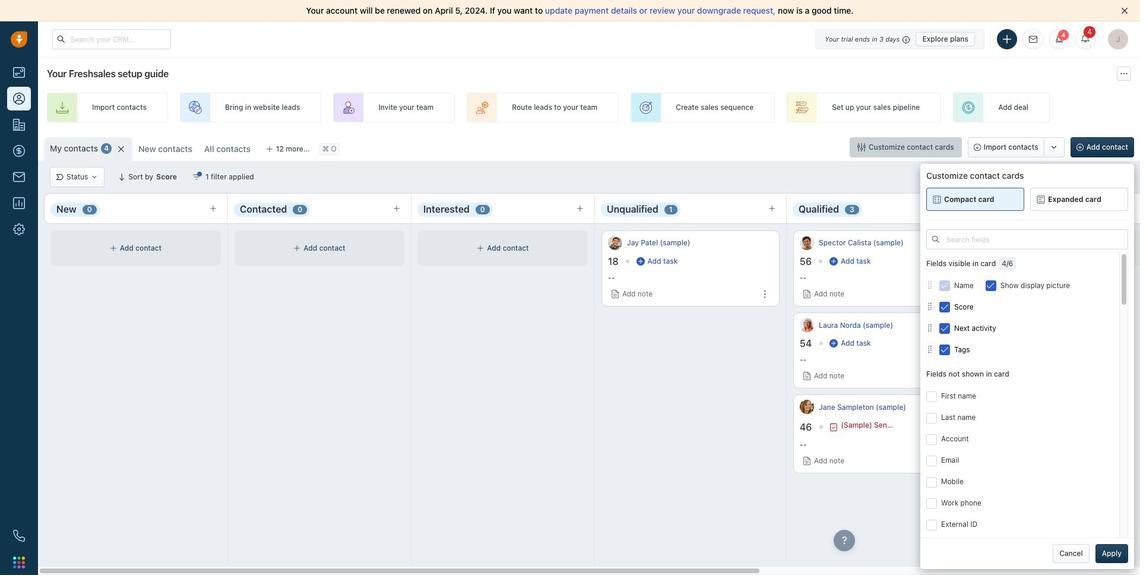 Task type: locate. For each thing, give the bounding box(es) containing it.
0 horizontal spatial j image
[[608, 236, 623, 250]]

close image
[[1122, 7, 1129, 14]]

phone image
[[13, 530, 25, 542]]

container_wx8msf4aqz5i3rn1 image
[[192, 173, 201, 181], [56, 174, 64, 181], [91, 174, 98, 181], [934, 195, 942, 204], [1038, 195, 1046, 204], [933, 236, 940, 243], [110, 245, 117, 252], [477, 245, 484, 252], [830, 257, 838, 266], [927, 282, 934, 289], [927, 325, 934, 332], [927, 346, 934, 353], [830, 423, 839, 431]]

1 vertical spatial j image
[[800, 400, 815, 414]]

container_wx8msf4aqz5i3rn1 image
[[858, 143, 866, 152], [294, 245, 301, 252], [1045, 245, 1052, 252], [637, 257, 645, 266], [927, 303, 934, 310], [830, 339, 838, 348]]

1 horizontal spatial j image
[[800, 400, 815, 414]]

freshworks switcher image
[[13, 557, 25, 569]]

0 vertical spatial j image
[[608, 236, 623, 250]]

phone element
[[7, 524, 31, 548]]

group
[[968, 137, 1065, 157]]

j image
[[608, 236, 623, 250], [800, 400, 815, 414]]



Task type: describe. For each thing, give the bounding box(es) containing it.
send email image
[[1030, 36, 1038, 43]]

Search your CRM... text field
[[52, 29, 171, 49]]

l image
[[800, 318, 815, 332]]

s image
[[800, 236, 815, 250]]

Search fields field
[[927, 229, 1129, 250]]



